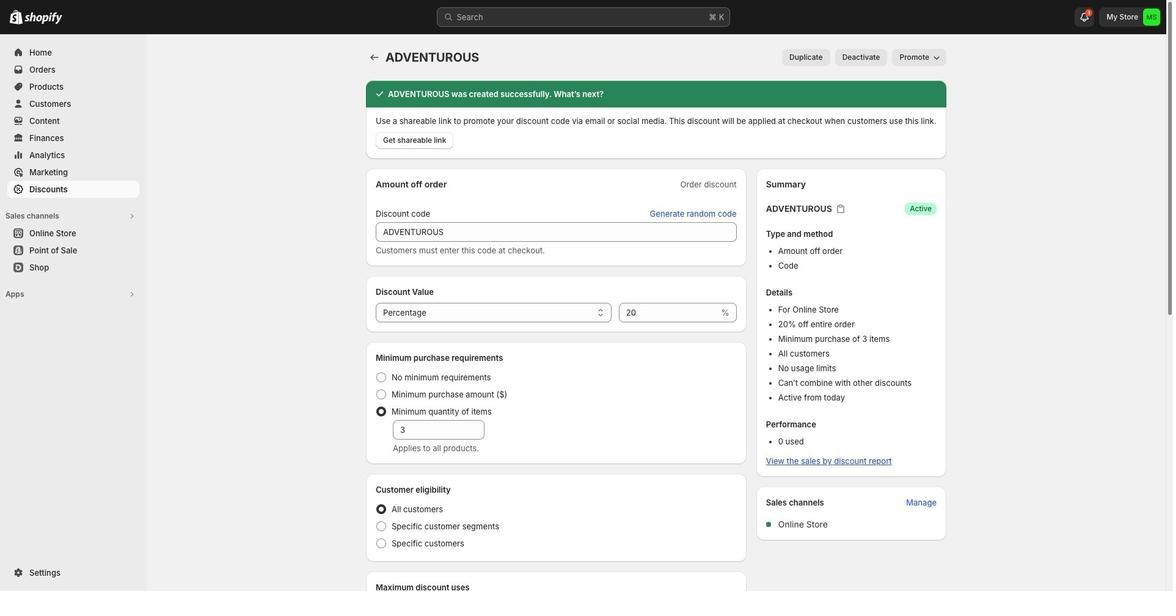 Task type: locate. For each thing, give the bounding box(es) containing it.
None text field
[[376, 222, 737, 242], [619, 303, 719, 323], [376, 222, 737, 242], [619, 303, 719, 323]]

None text field
[[393, 421, 485, 440]]



Task type: describe. For each thing, give the bounding box(es) containing it.
shopify image
[[10, 10, 23, 24]]

shopify image
[[24, 12, 62, 24]]

my store image
[[1144, 9, 1161, 26]]



Task type: vqa. For each thing, say whether or not it's contained in the screenshot.
Products link
no



